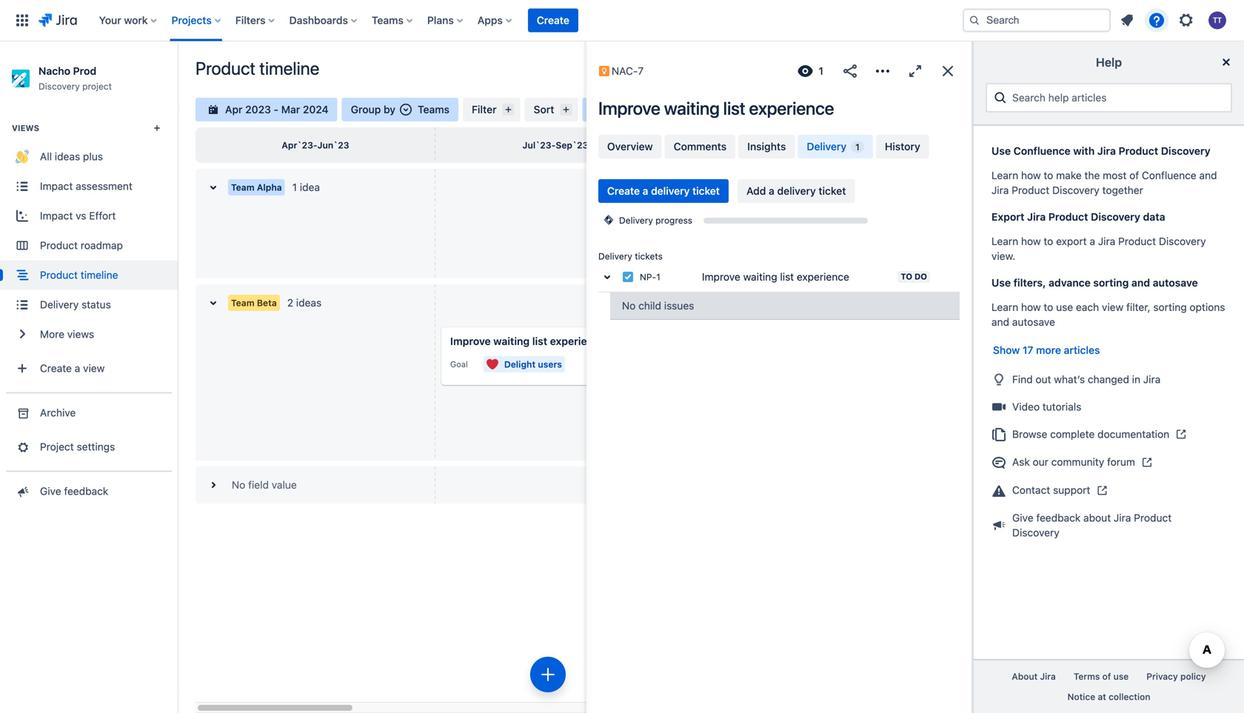 Task type: locate. For each thing, give the bounding box(es) containing it.
0 horizontal spatial feedback
[[64, 485, 108, 498]]

to inside the learn how to make the most of confluence and jira product discovery together
[[1044, 169, 1054, 182]]

close image
[[1218, 53, 1236, 71]]

expand image
[[907, 62, 925, 80]]

assessment
[[76, 180, 133, 192]]

autosave
[[1153, 277, 1199, 289], [1013, 316, 1056, 328]]

to left export
[[1044, 235, 1054, 247]]

2 team from the top
[[231, 298, 255, 308]]

group
[[0, 104, 178, 392]]

improve down nac-7 link
[[599, 98, 661, 119]]

1 vertical spatial no
[[232, 479, 246, 491]]

filters
[[236, 14, 266, 26]]

group containing all ideas plus
[[0, 104, 178, 392]]

0 vertical spatial 2
[[629, 103, 636, 116]]

1 vertical spatial 2
[[287, 297, 293, 309]]

how inside learn how to use each view filter, sorting options and autosave
[[1022, 301, 1042, 313]]

1 down tickets
[[657, 272, 661, 282]]

1 to from the top
[[1044, 169, 1054, 182]]

expand image
[[599, 268, 617, 286]]

0 horizontal spatial delivery
[[651, 185, 690, 197]]

delivery
[[807, 140, 847, 153], [619, 215, 653, 226], [599, 251, 633, 262], [40, 299, 79, 311]]

create for create a delivery ticket
[[608, 185, 640, 197]]

learn for learn how to export a jira product discovery view.
[[992, 235, 1019, 247]]

terms of use link
[[1065, 667, 1138, 687]]

2 for 2 ideas
[[287, 297, 293, 309]]

improve right the np-1 link
[[702, 271, 741, 283]]

to left make
[[1044, 169, 1054, 182]]

a inside popup button
[[75, 362, 80, 375]]

sorting up learn how to use each view filter, sorting options and autosave
[[1094, 277, 1130, 289]]

a up delivery progress
[[643, 185, 649, 197]]

0 vertical spatial learn
[[992, 169, 1019, 182]]

1 vertical spatial use
[[1114, 672, 1129, 682]]

use for use filters, advance sorting and autosave
[[992, 277, 1012, 289]]

timeline up the mar
[[260, 58, 320, 78]]

2 ideas
[[287, 297, 322, 309]]

2 horizontal spatial and
[[1200, 169, 1218, 182]]

1 vertical spatial learn
[[992, 235, 1019, 247]]

delivery inside tab list
[[807, 140, 847, 153]]

settings image
[[1178, 11, 1196, 29]]

1 vertical spatial create
[[608, 185, 640, 197]]

confluence
[[1014, 145, 1071, 157], [1143, 169, 1197, 182]]

0 horizontal spatial sorting
[[1094, 277, 1130, 289]]

ticket inside button
[[693, 185, 720, 197]]

all ideas plus
[[40, 150, 103, 163]]

1 horizontal spatial product timeline
[[196, 58, 320, 78]]

2 vertical spatial to
[[1044, 301, 1054, 313]]

product timeline down product roadmap
[[40, 269, 118, 281]]

1 horizontal spatial 2
[[629, 103, 636, 116]]

waiting down delivery progress button
[[744, 271, 778, 283]]

1 vertical spatial how
[[1022, 235, 1042, 247]]

create inside primary element
[[537, 14, 570, 26]]

articles
[[1065, 344, 1101, 356]]

2 learn from the top
[[992, 235, 1019, 247]]

no left child
[[622, 300, 636, 312]]

to down filters,
[[1044, 301, 1054, 313]]

delivery inside button
[[778, 185, 816, 197]]

0 horizontal spatial product timeline
[[40, 269, 118, 281]]

1 horizontal spatial autosave
[[1153, 277, 1199, 289]]

tickets
[[635, 251, 663, 262]]

2 to from the top
[[1044, 235, 1054, 247]]

1 horizontal spatial ticket
[[819, 185, 847, 197]]

delivery right delivery progress icon
[[619, 215, 653, 226]]

1 vertical spatial view
[[83, 362, 105, 375]]

0 vertical spatial of
[[1130, 169, 1140, 182]]

views
[[12, 123, 39, 133]]

use left each on the top of page
[[1057, 301, 1074, 313]]

1 left more image
[[819, 65, 824, 77]]

project settings
[[40, 441, 115, 453]]

1 horizontal spatial ideas
[[296, 297, 322, 309]]

use up export
[[992, 145, 1012, 157]]

together
[[1103, 184, 1144, 196]]

improve waiting list experience down delivery progress button
[[702, 271, 850, 283]]

product timeline up 2023 at the left of page
[[196, 58, 320, 78]]

how left make
[[1022, 169, 1042, 182]]

to
[[1044, 169, 1054, 182], [1044, 235, 1054, 247], [1044, 301, 1054, 313]]

0 horizontal spatial timeline
[[81, 269, 118, 281]]

a down views
[[75, 362, 80, 375]]

0 horizontal spatial give
[[40, 485, 61, 498]]

learn how to use each view filter, sorting options and autosave
[[992, 301, 1226, 328]]

of inside the learn how to make the most of confluence and jira product discovery together
[[1130, 169, 1140, 182]]

no for no child issues
[[622, 300, 636, 312]]

1 vertical spatial list
[[781, 271, 794, 283]]

learn down filters,
[[992, 301, 1019, 313]]

our
[[1033, 456, 1049, 468]]

ticket inside button
[[819, 185, 847, 197]]

notice at collection
[[1068, 692, 1151, 703]]

give down "contact"
[[1013, 512, 1034, 524]]

1 horizontal spatial sorting
[[1154, 301, 1188, 313]]

add a delivery ticket button
[[738, 179, 855, 203]]

use down view. in the top of the page
[[992, 277, 1012, 289]]

how inside the learn how to make the most of confluence and jira product discovery together
[[1022, 169, 1042, 182]]

3 how from the top
[[1022, 301, 1042, 313]]

product inside learn how to export a jira product discovery view.
[[1119, 235, 1157, 247]]

view
[[1103, 301, 1124, 313], [83, 362, 105, 375]]

a inside button
[[769, 185, 775, 197]]

give feedback about jira product discovery link
[[986, 505, 1233, 546]]

more image
[[874, 62, 892, 80]]

your profile and settings image
[[1209, 11, 1227, 29]]

video tutorials link
[[986, 393, 1233, 421]]

0 vertical spatial ideas
[[55, 150, 80, 163]]

0 vertical spatial confluence
[[1014, 145, 1071, 157]]

0 horizontal spatial list
[[533, 335, 548, 348]]

0 horizontal spatial use
[[1057, 301, 1074, 313]]

confluence up data
[[1143, 169, 1197, 182]]

2 vertical spatial and
[[992, 316, 1010, 328]]

delivery for delivery tickets
[[599, 251, 633, 262]]

timeline inside the product timeline link
[[81, 269, 118, 281]]

1 vertical spatial experience
[[797, 271, 850, 283]]

how inside learn how to export a jira product discovery view.
[[1022, 235, 1042, 247]]

1 vertical spatial waiting
[[744, 271, 778, 283]]

about jira
[[1013, 672, 1057, 682]]

1 horizontal spatial give
[[1013, 512, 1034, 524]]

learn up view. in the top of the page
[[992, 235, 1019, 247]]

sort
[[534, 103, 555, 116]]

autosave up options
[[1153, 277, 1199, 289]]

how down filters,
[[1022, 301, 1042, 313]]

and inside learn how to use each view filter, sorting options and autosave
[[992, 316, 1010, 328]]

1 vertical spatial use
[[992, 277, 1012, 289]]

view right each on the top of page
[[1103, 301, 1124, 313]]

a inside learn how to export a jira product discovery view.
[[1090, 235, 1096, 247]]

0 vertical spatial create
[[537, 14, 570, 26]]

product timeline link
[[0, 260, 178, 290]]

how for jira
[[1022, 235, 1042, 247]]

ideas for all
[[55, 150, 80, 163]]

community
[[1052, 456, 1105, 468]]

advance
[[1049, 277, 1091, 289]]

1 vertical spatial of
[[1103, 672, 1112, 682]]

impact left vs at left
[[40, 210, 73, 222]]

issues
[[665, 300, 695, 312]]

1 left idea
[[292, 181, 297, 193]]

jira image
[[39, 11, 77, 29], [39, 11, 77, 29]]

confluence inside the learn how to make the most of confluence and jira product discovery together
[[1143, 169, 1197, 182]]

discovery down nacho
[[39, 81, 80, 91]]

give inside give feedback about jira product discovery
[[1013, 512, 1034, 524]]

0 horizontal spatial view
[[83, 362, 105, 375]]

feedback
[[64, 485, 108, 498], [1037, 512, 1081, 524]]

2 ticket from the left
[[819, 185, 847, 197]]

improve
[[599, 98, 661, 119], [702, 271, 741, 283], [451, 335, 491, 348]]

2024
[[303, 103, 329, 116]]

0 horizontal spatial autosave
[[1013, 316, 1056, 328]]

experience
[[750, 98, 835, 119], [797, 271, 850, 283], [550, 335, 606, 348]]

2 delivery from the left
[[778, 185, 816, 197]]

find
[[1013, 373, 1033, 386]]

2 impact from the top
[[40, 210, 73, 222]]

view inside learn how to use each view filter, sorting options and autosave
[[1103, 301, 1124, 313]]

create down "more" at the top of page
[[40, 362, 72, 375]]

0 vertical spatial waiting
[[664, 98, 720, 119]]

0 horizontal spatial ticket
[[693, 185, 720, 197]]

1 vertical spatial improve
[[702, 271, 741, 283]]

learn inside learn how to use each view filter, sorting options and autosave
[[992, 301, 1019, 313]]

team left "beta" at the left
[[231, 298, 255, 308]]

learn inside the learn how to make the most of confluence and jira product discovery together
[[992, 169, 1019, 182]]

a for add a delivery ticket
[[769, 185, 775, 197]]

policy
[[1181, 672, 1207, 682]]

delivery inside button
[[619, 215, 653, 226]]

0 horizontal spatial no
[[232, 479, 246, 491]]

ideas inside jira product discovery navigation element
[[55, 150, 80, 163]]

nacho
[[39, 65, 70, 77]]

delivery for delivery progress
[[619, 215, 653, 226]]

ideas right "beta" at the left
[[296, 297, 322, 309]]

0 vertical spatial feedback
[[64, 485, 108, 498]]

field
[[248, 479, 269, 491]]

1 horizontal spatial of
[[1130, 169, 1140, 182]]

0 vertical spatial teams
[[372, 14, 404, 26]]

waiting up delight
[[494, 335, 530, 348]]

no child issues
[[622, 300, 695, 312]]

1 team from the top
[[231, 182, 255, 193]]

0 vertical spatial team
[[231, 182, 255, 193]]

no for no field value
[[232, 479, 246, 491]]

create up delivery progress icon
[[608, 185, 640, 197]]

projects
[[172, 14, 212, 26]]

improve waiting list experience up comments
[[599, 98, 835, 119]]

help image
[[1149, 11, 1166, 29]]

1 left history button
[[856, 142, 860, 152]]

nacho prod discovery project
[[39, 65, 112, 91]]

:heart: image
[[487, 359, 499, 371]]

product timeline
[[196, 58, 320, 78], [40, 269, 118, 281]]

no left the field
[[232, 479, 246, 491]]

1 horizontal spatial view
[[1103, 301, 1124, 313]]

0 vertical spatial to
[[1044, 169, 1054, 182]]

1 vertical spatial product timeline
[[40, 269, 118, 281]]

use up collection at the right bottom of the page
[[1114, 672, 1129, 682]]

teams left plans
[[372, 14, 404, 26]]

confluence up make
[[1014, 145, 1071, 157]]

2 horizontal spatial improve
[[702, 271, 741, 283]]

discovery down "contact"
[[1013, 527, 1060, 539]]

2 vertical spatial waiting
[[494, 335, 530, 348]]

2 vertical spatial learn
[[992, 301, 1019, 313]]

sep`23
[[556, 140, 589, 150]]

learn inside learn how to export a jira product discovery view.
[[992, 235, 1019, 247]]

create right apps "popup button"
[[537, 14, 570, 26]]

impact inside impact vs effort link
[[40, 210, 73, 222]]

delivery right 'add' on the top of page
[[778, 185, 816, 197]]

2 right "beta" at the left
[[287, 297, 293, 309]]

no
[[622, 300, 636, 312], [232, 479, 246, 491]]

about jira button
[[1004, 667, 1065, 687]]

view inside popup button
[[83, 362, 105, 375]]

2 right fields
[[629, 103, 636, 116]]

give feedback about jira product discovery
[[1013, 512, 1172, 539]]

0 vertical spatial improve waiting list experience
[[599, 98, 835, 119]]

current project sidebar image
[[162, 59, 194, 89]]

2 vertical spatial improve
[[451, 335, 491, 348]]

0 vertical spatial how
[[1022, 169, 1042, 182]]

learn up export
[[992, 169, 1019, 182]]

use
[[1057, 301, 1074, 313], [1114, 672, 1129, 682]]

delivery for delivery
[[807, 140, 847, 153]]

view down the more views link
[[83, 362, 105, 375]]

team for 2 ideas
[[231, 298, 255, 308]]

1 button
[[795, 59, 830, 83]]

1 ticket from the left
[[693, 185, 720, 197]]

0 vertical spatial improve
[[599, 98, 661, 119]]

nac-7
[[612, 65, 644, 77]]

1 vertical spatial improve waiting list experience
[[702, 271, 850, 283]]

tab list
[[597, 133, 962, 160]]

feedback down 'project settings' button
[[64, 485, 108, 498]]

2 how from the top
[[1022, 235, 1042, 247]]

waiting up comments
[[664, 98, 720, 119]]

1 horizontal spatial confluence
[[1143, 169, 1197, 182]]

banner
[[0, 0, 1245, 41]]

delivery up "more" at the top of page
[[40, 299, 79, 311]]

a right 'add' on the top of page
[[769, 185, 775, 197]]

1 vertical spatial ideas
[[296, 297, 322, 309]]

give inside button
[[40, 485, 61, 498]]

2 vertical spatial experience
[[550, 335, 606, 348]]

more views link
[[0, 320, 178, 349]]

1 vertical spatial impact
[[40, 210, 73, 222]]

teams right multi select dropdown icon
[[418, 103, 450, 116]]

timeline down roadmap
[[81, 269, 118, 281]]

0 horizontal spatial and
[[992, 316, 1010, 328]]

feedback down contact support
[[1037, 512, 1081, 524]]

discovery down make
[[1053, 184, 1100, 196]]

delivery up progress
[[651, 185, 690, 197]]

1 vertical spatial give
[[1013, 512, 1034, 524]]

create inside popup button
[[40, 362, 72, 375]]

2 vertical spatial how
[[1022, 301, 1042, 313]]

0 horizontal spatial waiting
[[494, 335, 530, 348]]

improve up goal
[[451, 335, 491, 348]]

:wave: image
[[16, 150, 29, 163], [16, 150, 29, 163]]

create a delivery ticket button
[[599, 179, 729, 203]]

changed
[[1088, 373, 1130, 386]]

1 horizontal spatial delivery
[[778, 185, 816, 197]]

to inside learn how to use each view filter, sorting options and autosave
[[1044, 301, 1054, 313]]

a inside button
[[643, 185, 649, 197]]

0 vertical spatial use
[[1057, 301, 1074, 313]]

discovery
[[39, 81, 80, 91], [1162, 145, 1211, 157], [1053, 184, 1100, 196], [1092, 211, 1141, 223], [1160, 235, 1207, 247], [1013, 527, 1060, 539]]

by
[[384, 103, 396, 116]]

give right feedback icon
[[40, 485, 61, 498]]

contact support link
[[986, 477, 1233, 505]]

how for filters,
[[1022, 301, 1042, 313]]

2023
[[245, 103, 271, 116]]

delivery inside 'group'
[[40, 299, 79, 311]]

0 vertical spatial sorting
[[1094, 277, 1130, 289]]

of up together
[[1130, 169, 1140, 182]]

1 delivery from the left
[[651, 185, 690, 197]]

how down export
[[1022, 235, 1042, 247]]

ticket
[[693, 185, 720, 197], [819, 185, 847, 197]]

fields
[[592, 103, 621, 116]]

projects button
[[167, 9, 227, 32]]

discovery down data
[[1160, 235, 1207, 247]]

1 learn from the top
[[992, 169, 1019, 182]]

more
[[1037, 344, 1062, 356]]

0 horizontal spatial 2
[[287, 297, 293, 309]]

1 horizontal spatial teams
[[418, 103, 450, 116]]

autosave up 17
[[1013, 316, 1056, 328]]

jira product discovery navigation element
[[0, 41, 178, 714]]

to for export
[[1044, 235, 1054, 247]]

1 vertical spatial confluence
[[1143, 169, 1197, 182]]

3 learn from the top
[[992, 301, 1019, 313]]

sorting right "filter,"
[[1154, 301, 1188, 313]]

delivery inside button
[[651, 185, 690, 197]]

a right export
[[1090, 235, 1096, 247]]

waiting
[[664, 98, 720, 119], [744, 271, 778, 283], [494, 335, 530, 348]]

feedback for give feedback about jira product discovery
[[1037, 512, 1081, 524]]

1
[[819, 65, 824, 77], [856, 142, 860, 152], [292, 181, 297, 193], [657, 272, 661, 282]]

ideas for 2
[[296, 297, 322, 309]]

filter button
[[463, 98, 521, 122]]

3 to from the top
[[1044, 301, 1054, 313]]

0 vertical spatial use
[[992, 145, 1012, 157]]

1 horizontal spatial and
[[1132, 277, 1151, 289]]

plus
[[83, 150, 103, 163]]

each
[[1077, 301, 1100, 313]]

out
[[1036, 373, 1052, 386]]

feedback inside give feedback about jira product discovery
[[1037, 512, 1081, 524]]

sort button
[[525, 98, 578, 122]]

impact vs effort
[[40, 210, 116, 222]]

of inside the terms of use link
[[1103, 672, 1112, 682]]

2 for 2
[[629, 103, 636, 116]]

1 how from the top
[[1022, 169, 1042, 182]]

1 vertical spatial timeline
[[81, 269, 118, 281]]

banner containing your work
[[0, 0, 1245, 41]]

0 vertical spatial product timeline
[[196, 58, 320, 78]]

product inside give feedback about jira product discovery
[[1135, 512, 1172, 524]]

delight users
[[504, 359, 562, 370]]

1 vertical spatial team
[[231, 298, 255, 308]]

1 horizontal spatial waiting
[[664, 98, 720, 119]]

learn for learn how to use each view filter, sorting options and autosave
[[992, 301, 1019, 313]]

discovery inside learn how to export a jira product discovery view.
[[1160, 235, 1207, 247]]

learn how to make the most of confluence and jira product discovery together
[[992, 169, 1218, 196]]

0 vertical spatial no
[[622, 300, 636, 312]]

0 vertical spatial and
[[1200, 169, 1218, 182]]

1 horizontal spatial no
[[622, 300, 636, 312]]

:heart: image
[[487, 359, 499, 371]]

team left "alpha"
[[231, 182, 255, 193]]

impact inside impact assessment link
[[40, 180, 73, 192]]

17
[[1023, 344, 1034, 356]]

give for give feedback about jira product discovery
[[1013, 512, 1034, 524]]

the
[[1085, 169, 1101, 182]]

1 horizontal spatial list
[[724, 98, 746, 119]]

1 use from the top
[[992, 145, 1012, 157]]

2 vertical spatial create
[[40, 362, 72, 375]]

0 horizontal spatial ideas
[[55, 150, 80, 163]]

ideas right all
[[55, 150, 80, 163]]

impact down all
[[40, 180, 73, 192]]

1 vertical spatial autosave
[[1013, 316, 1056, 328]]

delivery up expand icon
[[599, 251, 633, 262]]

mar
[[281, 103, 300, 116]]

use for use confluence with jira product discovery
[[992, 145, 1012, 157]]

improve waiting list experience up the delight users
[[451, 335, 606, 348]]

add ideas image
[[539, 666, 557, 684]]

1 impact from the top
[[40, 180, 73, 192]]

1 vertical spatial feedback
[[1037, 512, 1081, 524]]

to inside learn how to export a jira product discovery view.
[[1044, 235, 1054, 247]]

feedback inside button
[[64, 485, 108, 498]]

0 vertical spatial give
[[40, 485, 61, 498]]

delivery up add a delivery ticket
[[807, 140, 847, 153]]

overview
[[608, 140, 653, 153]]

of right terms
[[1103, 672, 1112, 682]]

1 horizontal spatial timeline
[[260, 58, 320, 78]]

1 horizontal spatial improve
[[599, 98, 661, 119]]

2 use from the top
[[992, 277, 1012, 289]]



Task type: vqa. For each thing, say whether or not it's contained in the screenshot.
1st Learn from the bottom of the page
yes



Task type: describe. For each thing, give the bounding box(es) containing it.
impact for impact vs effort
[[40, 210, 73, 222]]

prod
[[73, 65, 96, 77]]

create a view
[[40, 362, 105, 375]]

apr 2023 - mar 2024
[[225, 103, 329, 116]]

dashboards
[[289, 14, 348, 26]]

export
[[992, 211, 1025, 223]]

documentation
[[1098, 428, 1170, 440]]

filters button
[[231, 9, 281, 32]]

find out what's changed in jira
[[1013, 373, 1161, 386]]

filter,
[[1127, 301, 1151, 313]]

jira inside learn how to export a jira product discovery view.
[[1099, 235, 1116, 247]]

delight
[[504, 359, 536, 370]]

0 vertical spatial timeline
[[260, 58, 320, 78]]

discovery inside the learn how to make the most of confluence and jira product discovery together
[[1053, 184, 1100, 196]]

learn for learn how to make the most of confluence and jira product discovery together
[[992, 169, 1019, 182]]

jira inside the learn how to make the most of confluence and jira product discovery together
[[992, 184, 1010, 196]]

1 inside the np-1 link
[[657, 272, 661, 282]]

show
[[994, 344, 1021, 356]]

vs
[[76, 210, 86, 222]]

to for make
[[1044, 169, 1054, 182]]

a for create a view
[[75, 362, 80, 375]]

history button
[[877, 135, 930, 159]]

primary element
[[9, 0, 951, 41]]

notifications image
[[1119, 11, 1137, 29]]

nac-7 link
[[597, 62, 654, 80]]

2 vertical spatial improve waiting list experience
[[451, 335, 606, 348]]

sorting inside learn how to use each view filter, sorting options and autosave
[[1154, 301, 1188, 313]]

to do
[[901, 272, 928, 282]]

delivery for delivery status
[[40, 299, 79, 311]]

0 vertical spatial list
[[724, 98, 746, 119]]

delivery progress
[[619, 215, 693, 226]]

Search field
[[963, 9, 1112, 32]]

teams inside dropdown button
[[372, 14, 404, 26]]

users
[[538, 359, 562, 370]]

discovery inside give feedback about jira product discovery
[[1013, 527, 1060, 539]]

find out what's changed in jira link
[[986, 365, 1233, 393]]

dashboards button
[[285, 9, 363, 32]]

1 vertical spatial teams
[[418, 103, 450, 116]]

about
[[1013, 672, 1038, 682]]

team for 1 idea
[[231, 182, 255, 193]]

comments
[[674, 140, 727, 153]]

ask our community forum link
[[986, 449, 1233, 477]]

and inside the learn how to make the most of confluence and jira product discovery together
[[1200, 169, 1218, 182]]

feedback for give feedback
[[64, 485, 108, 498]]

roadmap
[[81, 239, 123, 252]]

2 horizontal spatial waiting
[[744, 271, 778, 283]]

give feedback button
[[0, 477, 178, 506]]

2 vertical spatial list
[[533, 335, 548, 348]]

browse complete documentation
[[1013, 428, 1170, 440]]

delivery status
[[40, 299, 111, 311]]

ticket for add a delivery ticket
[[819, 185, 847, 197]]

effort
[[89, 210, 116, 222]]

np-1 link
[[640, 271, 700, 283]]

a for create a delivery ticket
[[643, 185, 649, 197]]

create for create a view
[[40, 362, 72, 375]]

impact vs effort link
[[0, 201, 178, 231]]

apr
[[225, 103, 243, 116]]

discovery down together
[[1092, 211, 1141, 223]]

jira inside give feedback about jira product discovery
[[1114, 512, 1132, 524]]

progress
[[656, 215, 693, 226]]

Search help articles field
[[1009, 84, 1226, 111]]

task image
[[622, 271, 634, 283]]

data
[[1144, 211, 1166, 223]]

goal
[[451, 360, 468, 369]]

use confluence with jira product discovery
[[992, 145, 1211, 157]]

export
[[1057, 235, 1088, 247]]

group
[[351, 103, 381, 116]]

how for confluence
[[1022, 169, 1042, 182]]

multi select dropdown image
[[400, 104, 412, 116]]

make
[[1057, 169, 1082, 182]]

terms
[[1074, 672, 1101, 682]]

0 vertical spatial autosave
[[1153, 277, 1199, 289]]

video tutorials
[[1013, 401, 1082, 413]]

1 inside 1 popup button
[[819, 65, 824, 77]]

1 horizontal spatial use
[[1114, 672, 1129, 682]]

use filters, advance sorting and autosave
[[992, 277, 1199, 289]]

in
[[1133, 373, 1141, 386]]

delivery tickets
[[599, 251, 663, 262]]

jul`23-sep`23
[[523, 140, 589, 150]]

2 horizontal spatial list
[[781, 271, 794, 283]]

jira inside button
[[1041, 672, 1057, 682]]

7
[[638, 65, 644, 77]]

privacy policy link
[[1138, 667, 1216, 687]]

delivery for create
[[651, 185, 690, 197]]

search image
[[969, 14, 981, 26]]

0 horizontal spatial confluence
[[1014, 145, 1071, 157]]

to for use
[[1044, 301, 1054, 313]]

alpha
[[257, 182, 282, 193]]

tutorials
[[1043, 401, 1082, 413]]

calendar image
[[205, 101, 222, 119]]

browse complete documentation link
[[986, 421, 1233, 449]]

forum
[[1108, 456, 1136, 468]]

product roadmap link
[[0, 231, 178, 260]]

feedback image
[[14, 484, 30, 499]]

no field value
[[232, 479, 297, 491]]

terms of use
[[1074, 672, 1129, 682]]

filter
[[472, 103, 497, 116]]

archive
[[40, 407, 76, 419]]

discovery inside nacho prod discovery project
[[39, 81, 80, 91]]

learn how to export a jira product discovery view.
[[992, 235, 1207, 262]]

tab list containing overview
[[597, 133, 962, 160]]

show 17 more articles button
[[986, 342, 1108, 359]]

team beta
[[231, 298, 277, 308]]

apr 2023 - mar 2024 button
[[196, 98, 338, 122]]

complete
[[1051, 428, 1095, 440]]

discovery up data
[[1162, 145, 1211, 157]]

video
[[1013, 401, 1040, 413]]

help
[[1097, 55, 1123, 69]]

apps
[[478, 14, 503, 26]]

more views
[[40, 328, 94, 340]]

privacy policy
[[1147, 672, 1207, 682]]

product timeline inside the product timeline link
[[40, 269, 118, 281]]

project settings image
[[14, 440, 30, 455]]

autosave inside learn how to use each view filter, sorting options and autosave
[[1013, 316, 1056, 328]]

ticket for create a delivery ticket
[[693, 185, 720, 197]]

0 horizontal spatial improve
[[451, 335, 491, 348]]

product roadmap
[[40, 239, 123, 252]]

beta
[[257, 298, 277, 308]]

your work button
[[95, 9, 163, 32]]

plans
[[428, 14, 454, 26]]

appswitcher icon image
[[13, 11, 31, 29]]

1 vertical spatial and
[[1132, 277, 1151, 289]]

create for create
[[537, 14, 570, 26]]

filters,
[[1014, 277, 1047, 289]]

browse
[[1013, 428, 1048, 440]]

most
[[1103, 169, 1127, 182]]

close image
[[940, 62, 957, 80]]

add
[[747, 185, 767, 197]]

work
[[124, 14, 148, 26]]

delivery progress image
[[603, 214, 615, 226]]

support
[[1054, 484, 1091, 497]]

use inside learn how to use each view filter, sorting options and autosave
[[1057, 301, 1074, 313]]

delivery for add
[[778, 185, 816, 197]]

contact support
[[1013, 484, 1091, 497]]

give for give feedback
[[40, 485, 61, 498]]

impact for impact assessment
[[40, 180, 73, 192]]

delivery status link
[[0, 290, 178, 320]]

0 vertical spatial experience
[[750, 98, 835, 119]]

view.
[[992, 250, 1016, 262]]

delivery progress button
[[599, 209, 873, 233]]

give feedback
[[40, 485, 108, 498]]

impact assessment link
[[0, 172, 178, 201]]

np-1
[[640, 272, 661, 282]]

insights
[[748, 140, 786, 153]]

product inside the learn how to make the most of confluence and jira product discovery together
[[1012, 184, 1050, 196]]



